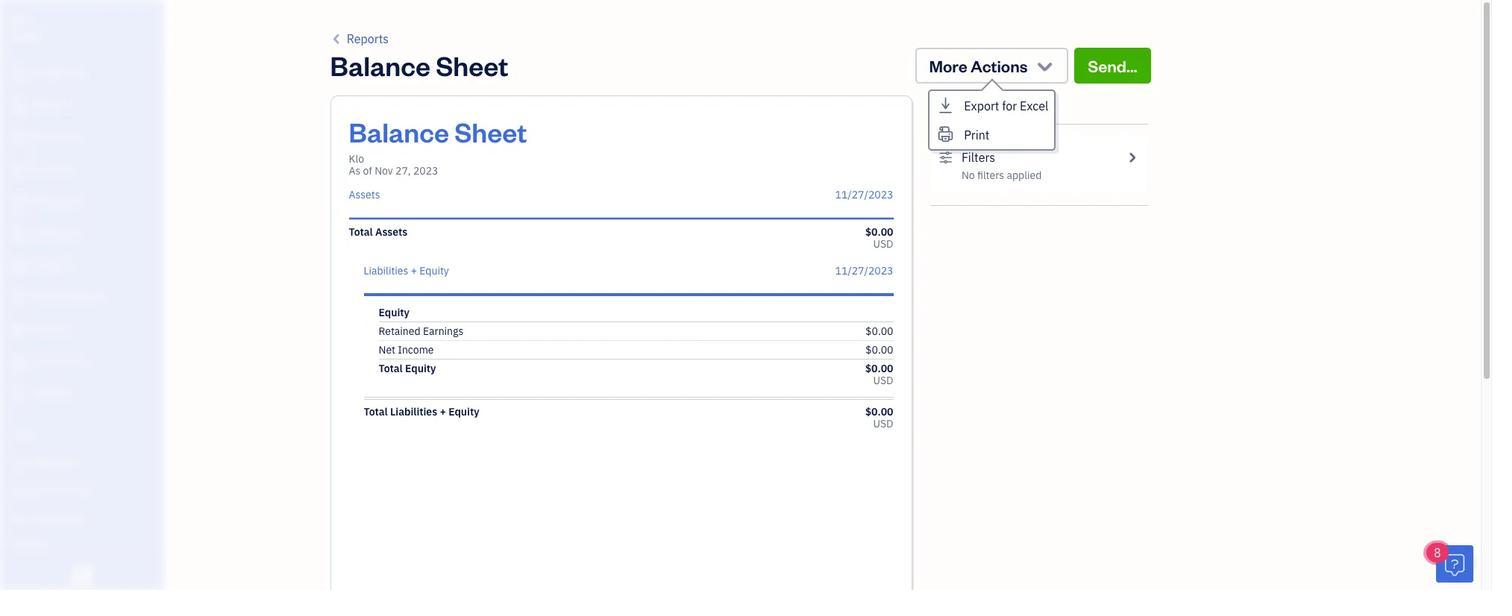 Task type: locate. For each thing, give the bounding box(es) containing it.
estimate image
[[10, 131, 28, 146]]

klo owner
[[12, 13, 42, 42]]

$0.00 usd
[[865, 225, 894, 251], [865, 362, 894, 387], [865, 405, 894, 431]]

0 vertical spatial klo
[[12, 13, 28, 28]]

timer image
[[10, 291, 28, 306]]

2 vertical spatial $0.00 usd
[[865, 405, 894, 431]]

0 horizontal spatial +
[[411, 264, 417, 278]]

balance down reports
[[330, 48, 431, 83]]

0 vertical spatial sheet
[[436, 48, 509, 83]]

klo
[[12, 13, 28, 28], [349, 152, 364, 166]]

1 vertical spatial klo
[[349, 152, 364, 166]]

more
[[929, 55, 968, 76]]

main element
[[0, 0, 213, 590]]

$0.00 for total assets
[[865, 225, 894, 239]]

settings
[[930, 96, 992, 116], [11, 540, 45, 551]]

1 usd from the top
[[873, 237, 894, 251]]

no
[[962, 169, 975, 182]]

2 usd from the top
[[873, 374, 894, 387]]

2023
[[413, 164, 438, 178]]

services
[[54, 484, 90, 496]]

liabilities
[[364, 264, 408, 278], [390, 405, 437, 419]]

0 vertical spatial balance
[[330, 48, 431, 83]]

$0.00 usd for total assets
[[865, 225, 894, 251]]

settings down bank
[[11, 540, 45, 551]]

1 vertical spatial balance
[[349, 114, 449, 149]]

equity
[[420, 264, 449, 278], [379, 306, 410, 319], [405, 362, 436, 375], [449, 405, 479, 419]]

1 vertical spatial sheet
[[455, 114, 527, 149]]

earnings
[[423, 325, 464, 338]]

owner
[[12, 30, 42, 42]]

no filters applied
[[962, 169, 1042, 182]]

1 vertical spatial settings
[[11, 540, 45, 551]]

items
[[11, 484, 34, 496]]

chevronright image
[[1125, 148, 1139, 166]]

1 horizontal spatial +
[[440, 405, 446, 419]]

11/27/2023
[[835, 188, 894, 201], [835, 264, 894, 278]]

2 vertical spatial usd
[[873, 417, 894, 431]]

settings up print
[[930, 96, 992, 116]]

0 horizontal spatial settings
[[11, 540, 45, 551]]

sheet
[[436, 48, 509, 83], [455, 114, 527, 149]]

connections
[[35, 512, 88, 524]]

klo up owner
[[12, 13, 28, 28]]

3 $0.00 usd from the top
[[865, 405, 894, 431]]

assets
[[349, 188, 380, 201], [375, 225, 408, 239]]

balance up 27,
[[349, 114, 449, 149]]

and
[[36, 484, 52, 496]]

8 button
[[1427, 543, 1474, 583]]

1 vertical spatial +
[[440, 405, 446, 419]]

0 vertical spatial liabilities
[[364, 264, 408, 278]]

usd for total assets
[[873, 237, 894, 251]]

team members link
[[4, 450, 160, 476]]

chevrondown image
[[1035, 55, 1055, 76]]

export for excel button
[[930, 91, 1055, 120]]

resource center badge image
[[1436, 545, 1474, 583]]

liabilities down the total equity
[[390, 405, 437, 419]]

total
[[349, 225, 373, 239], [379, 362, 403, 375], [364, 405, 388, 419]]

$0.00 for total
[[865, 362, 894, 375]]

total down net
[[379, 362, 403, 375]]

balance inside balance sheet klo as of nov 27, 2023
[[349, 114, 449, 149]]

$0.00
[[865, 225, 894, 239], [866, 325, 894, 338], [866, 343, 894, 357], [865, 362, 894, 375], [865, 405, 894, 419]]

0 vertical spatial $0.00 usd
[[865, 225, 894, 251]]

+
[[411, 264, 417, 278], [440, 405, 446, 419]]

0 vertical spatial +
[[411, 264, 417, 278]]

balance for balance sheet klo as of nov 27, 2023
[[349, 114, 449, 149]]

settings image
[[939, 148, 953, 166]]

1 vertical spatial 11/27/2023
[[835, 264, 894, 278]]

retained
[[379, 325, 421, 338]]

bank connections link
[[4, 505, 160, 531]]

0 vertical spatial 11/27/2023
[[835, 188, 894, 201]]

1 vertical spatial $0.00 usd
[[865, 362, 894, 387]]

1 horizontal spatial klo
[[349, 152, 364, 166]]

27,
[[395, 164, 411, 178]]

bank
[[11, 512, 33, 524]]

0 horizontal spatial klo
[[12, 13, 28, 28]]

dashboard image
[[10, 66, 28, 81]]

for
[[1002, 99, 1017, 113]]

total liabilities + equity
[[364, 405, 479, 419]]

1 vertical spatial total
[[379, 362, 403, 375]]

2 11/27/2023 from the top
[[835, 264, 894, 278]]

assets down of
[[349, 188, 380, 201]]

11/27/2023 for usd
[[835, 188, 894, 201]]

1 $0.00 usd from the top
[[865, 225, 894, 251]]

items and services
[[11, 484, 90, 496]]

assets up 'liabilities + equity'
[[375, 225, 408, 239]]

report image
[[10, 387, 28, 402]]

0 vertical spatial settings
[[930, 96, 992, 116]]

export
[[964, 99, 1000, 113]]

usd
[[873, 237, 894, 251], [873, 374, 894, 387], [873, 417, 894, 431]]

members
[[37, 457, 76, 469]]

2 vertical spatial total
[[364, 405, 388, 419]]

total for total liabilities + equity
[[364, 405, 388, 419]]

1 vertical spatial liabilities
[[390, 405, 437, 419]]

usd for total liabilities + equity
[[873, 417, 894, 431]]

liabilities down total assets
[[364, 264, 408, 278]]

retained earnings
[[379, 325, 464, 338]]

total up 'liabilities + equity'
[[349, 225, 373, 239]]

$0.00 usd for total liabilities + equity
[[865, 405, 894, 431]]

team
[[11, 457, 35, 469]]

1 11/27/2023 from the top
[[835, 188, 894, 201]]

0 vertical spatial total
[[349, 225, 373, 239]]

0 vertical spatial usd
[[873, 237, 894, 251]]

balance
[[330, 48, 431, 83], [349, 114, 449, 149]]

1 horizontal spatial settings
[[930, 96, 992, 116]]

freshbooks image
[[70, 566, 94, 584]]

project image
[[10, 259, 28, 274]]

sheet inside balance sheet klo as of nov 27, 2023
[[455, 114, 527, 149]]

klo left nov
[[349, 152, 364, 166]]

sheet for balance sheet klo as of nov 27, 2023
[[455, 114, 527, 149]]

payment image
[[10, 195, 28, 210]]

3 usd from the top
[[873, 417, 894, 431]]

more actions button
[[916, 48, 1069, 84]]

total down the total equity
[[364, 405, 388, 419]]

1 vertical spatial usd
[[873, 374, 894, 387]]



Task type: vqa. For each thing, say whether or not it's contained in the screenshot.
bottom ADD TAXES dropdown button
no



Task type: describe. For each thing, give the bounding box(es) containing it.
apps link
[[4, 422, 160, 448]]

2 $0.00 usd from the top
[[865, 362, 894, 387]]

balance for balance sheet
[[330, 48, 431, 83]]

send…
[[1088, 55, 1138, 76]]

money image
[[10, 323, 28, 338]]

income
[[398, 343, 434, 357]]

invoice image
[[10, 163, 28, 178]]

excel
[[1020, 99, 1049, 113]]

liabilities + equity
[[364, 264, 449, 278]]

chart image
[[10, 355, 28, 370]]

reports
[[347, 31, 389, 46]]

items and services link
[[4, 478, 160, 504]]

settings link
[[4, 533, 160, 559]]

klo inside balance sheet klo as of nov 27, 2023
[[349, 152, 364, 166]]

reports button
[[330, 30, 389, 48]]

export for excel
[[964, 99, 1049, 113]]

as
[[349, 164, 361, 178]]

expense image
[[10, 227, 28, 242]]

applied
[[1007, 169, 1042, 182]]

filters
[[962, 150, 996, 165]]

balance sheet klo as of nov 27, 2023
[[349, 114, 527, 178]]

total equity
[[379, 362, 436, 375]]

nov
[[375, 164, 393, 178]]

filters
[[977, 169, 1004, 182]]

total for total equity
[[379, 362, 403, 375]]

net
[[379, 343, 395, 357]]

1 vertical spatial assets
[[375, 225, 408, 239]]

$0.00 for total liabilities + equity
[[865, 405, 894, 419]]

print
[[964, 128, 990, 143]]

11/27/2023 for $0.00
[[835, 264, 894, 278]]

sheet for balance sheet
[[436, 48, 509, 83]]

print button
[[930, 120, 1055, 149]]

total assets
[[349, 225, 408, 239]]

0 vertical spatial assets
[[349, 188, 380, 201]]

settings inside main element
[[11, 540, 45, 551]]

chevronleft image
[[330, 30, 344, 48]]

8
[[1434, 545, 1441, 560]]

more actions
[[929, 55, 1028, 76]]

send… button
[[1075, 48, 1151, 84]]

apps
[[11, 429, 33, 441]]

of
[[363, 164, 372, 178]]

total for total assets
[[349, 225, 373, 239]]

bank connections
[[11, 512, 88, 524]]

client image
[[10, 99, 28, 113]]

team members
[[11, 457, 76, 469]]

balance sheet
[[330, 48, 509, 83]]

klo inside klo owner
[[12, 13, 28, 28]]

actions
[[971, 55, 1028, 76]]

net income
[[379, 343, 434, 357]]



